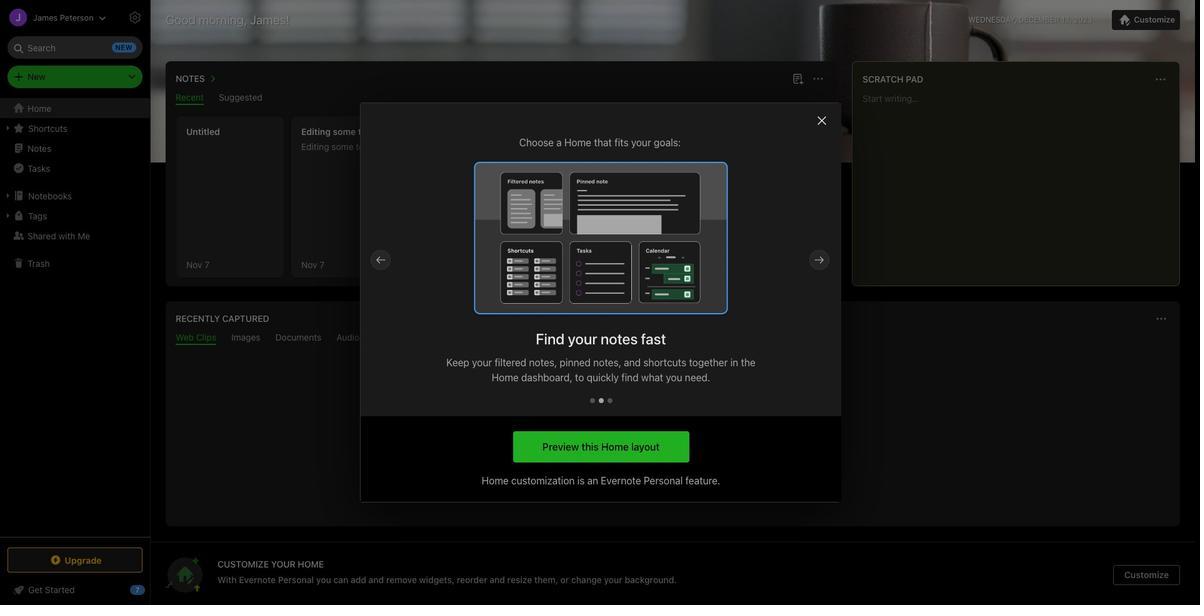 Task type: locate. For each thing, give the bounding box(es) containing it.
0 vertical spatial the
[[741, 357, 756, 368]]

editing some text editing some text...
[[301, 126, 379, 152]]

0 vertical spatial editing
[[301, 126, 331, 137]]

1 horizontal spatial notes
[[176, 73, 205, 84]]

0 vertical spatial you
[[666, 372, 682, 383]]

evernote right the an
[[601, 475, 641, 486]]

0 horizontal spatial notes,
[[529, 357, 557, 368]]

captured
[[222, 313, 269, 324]]

tab list up the choose
[[168, 92, 835, 105]]

editing left text
[[301, 126, 331, 137]]

tags button
[[0, 206, 149, 226]]

and up find
[[624, 357, 641, 368]]

evernote inside customize your home with evernote personal you can add and remove widgets, reorder and resize them, or change your background.
[[239, 574, 276, 585]]

your right change
[[604, 574, 623, 585]]

choose
[[519, 137, 554, 148]]

preview
[[542, 441, 579, 452]]

0 vertical spatial evernote
[[601, 475, 641, 486]]

you down shortcuts
[[666, 372, 682, 383]]

personal inside customize your home with evernote personal you can add and remove widgets, reorder and resize them, or change your background.
[[278, 574, 314, 585]]

notes link
[[0, 138, 149, 158]]

1 horizontal spatial 7
[[320, 259, 325, 270]]

clip web content
[[633, 466, 713, 477]]

your right keep
[[472, 357, 492, 368]]

you
[[666, 372, 682, 383], [316, 574, 331, 585]]

new
[[28, 71, 45, 82]]

editing
[[301, 126, 331, 137], [301, 141, 329, 152]]

layout
[[631, 441, 660, 452]]

some left text...
[[332, 141, 354, 152]]

personal
[[644, 475, 683, 486], [278, 574, 314, 585]]

home
[[298, 559, 324, 569]]

images tab
[[231, 332, 260, 345]]

editing left text...
[[301, 141, 329, 152]]

suggested tab
[[219, 92, 262, 105]]

documents tab
[[275, 332, 321, 345]]

notes, up dashboard, at the left bottom of page
[[529, 357, 557, 368]]

with
[[218, 574, 237, 585]]

create new note
[[425, 206, 495, 218]]

resize
[[507, 574, 532, 585]]

customize
[[218, 559, 269, 569]]

content
[[676, 466, 713, 477]]

1 vertical spatial editing
[[301, 141, 329, 152]]

customize button
[[1112, 10, 1180, 30], [1113, 565, 1180, 585]]

good
[[166, 13, 196, 27]]

that
[[594, 137, 612, 148]]

0 horizontal spatial personal
[[278, 574, 314, 585]]

new
[[456, 206, 474, 218]]

notes,
[[529, 357, 557, 368], [593, 357, 621, 368]]

1 7 from the left
[[205, 259, 209, 270]]

0 horizontal spatial 7
[[205, 259, 209, 270]]

1 vertical spatial some
[[332, 141, 354, 152]]

0 horizontal spatial and
[[369, 574, 384, 585]]

home left "customization"
[[482, 475, 509, 486]]

pad
[[906, 74, 923, 84]]

7 up recently
[[205, 259, 209, 270]]

home right this
[[601, 441, 629, 452]]

find your notes fast tab panel
[[361, 103, 841, 385]]

some left text
[[333, 126, 356, 137]]

tree
[[0, 98, 150, 536]]

1 tab list from the top
[[168, 92, 835, 105]]

tab list containing recent
[[168, 92, 835, 105]]

save useful information from the web.
[[587, 439, 759, 451]]

notebooks link
[[0, 186, 149, 206]]

1 nov from the left
[[186, 259, 202, 270]]

7
[[205, 259, 209, 270], [320, 259, 325, 270]]

evernote for an
[[601, 475, 641, 486]]

0 vertical spatial tab list
[[168, 92, 835, 105]]

the right 'in'
[[741, 357, 756, 368]]

home down filtered
[[492, 372, 519, 383]]

1 vertical spatial personal
[[278, 574, 314, 585]]

notes inside "button"
[[176, 73, 205, 84]]

previous slide image
[[373, 252, 388, 267]]

tab list
[[168, 92, 835, 105], [168, 332, 1178, 345]]

change
[[571, 574, 602, 585]]

nov
[[186, 259, 202, 270], [301, 259, 317, 270]]

personal for feature.
[[644, 475, 683, 486]]

preview this home layout button
[[513, 431, 689, 463]]

your
[[631, 137, 651, 148], [568, 330, 597, 347], [472, 357, 492, 368], [604, 574, 623, 585]]

notes, up quickly
[[593, 357, 621, 368]]

the inside the keep your filtered notes, pinned notes, and shortcuts together in the home dashboard, to quickly find what you need.
[[741, 357, 756, 368]]

text...
[[356, 141, 379, 152]]

1 horizontal spatial nov
[[301, 259, 317, 270]]

them,
[[534, 574, 558, 585]]

1 vertical spatial you
[[316, 574, 331, 585]]

the right from
[[720, 439, 734, 451]]

home customization is an evernote personal feature.
[[482, 475, 720, 486]]

1 horizontal spatial nov 7
[[301, 259, 325, 270]]

0 horizontal spatial notes
[[28, 143, 51, 153]]

1 vertical spatial notes
[[28, 143, 51, 153]]

home up shortcuts
[[28, 103, 51, 113]]

upgrade
[[65, 555, 102, 565]]

need.
[[685, 372, 710, 383]]

0 vertical spatial some
[[333, 126, 356, 137]]

shortcuts
[[644, 357, 686, 368]]

wednesday, december 13, 2023
[[969, 15, 1092, 24]]

1 horizontal spatial and
[[490, 574, 505, 585]]

1 vertical spatial evernote
[[239, 574, 276, 585]]

clips
[[196, 332, 216, 343]]

notes up the tasks
[[28, 143, 51, 153]]

notes
[[176, 73, 205, 84], [28, 143, 51, 153]]

customize your home with evernote personal you can add and remove widgets, reorder and resize them, or change your background.
[[218, 559, 677, 585]]

tab list up shortcuts
[[168, 332, 1178, 345]]

None search field
[[16, 36, 134, 59]]

tab list containing web clips
[[168, 332, 1178, 345]]

from
[[696, 439, 717, 451]]

choose slide to display tab list
[[590, 385, 612, 416]]

home
[[28, 103, 51, 113], [564, 137, 591, 148], [492, 372, 519, 383], [601, 441, 629, 452], [482, 475, 509, 486]]

your inside customize your home with evernote personal you can add and remove widgets, reorder and resize them, or change your background.
[[604, 574, 623, 585]]

0 vertical spatial customize button
[[1112, 10, 1180, 30]]

1 horizontal spatial the
[[741, 357, 756, 368]]

customize
[[1134, 14, 1175, 24], [1124, 569, 1169, 580]]

notes up "recent"
[[176, 73, 205, 84]]

web clips tab
[[176, 332, 216, 345]]

1 horizontal spatial evernote
[[601, 475, 641, 486]]

images
[[231, 332, 260, 343]]

1 editing from the top
[[301, 126, 331, 137]]

0 horizontal spatial you
[[316, 574, 331, 585]]

1 vertical spatial tab list
[[168, 332, 1178, 345]]

notes button
[[173, 71, 220, 86]]

december
[[1019, 15, 1059, 24]]

0 horizontal spatial nov 7
[[186, 259, 209, 270]]

evernote down customize at the left of the page
[[239, 574, 276, 585]]

in
[[730, 357, 738, 368]]

0 vertical spatial notes
[[176, 73, 205, 84]]

2 tab list from the top
[[168, 332, 1178, 345]]

create new note button
[[406, 116, 514, 278]]

next slide image
[[812, 252, 827, 267]]

and left resize
[[490, 574, 505, 585]]

widgets,
[[419, 574, 455, 585]]

1 nov 7 from the left
[[186, 259, 209, 270]]

shared with me
[[28, 230, 90, 241]]

useful
[[612, 439, 639, 451]]

and right add at bottom left
[[369, 574, 384, 585]]

2 nov from the left
[[301, 259, 317, 270]]

0 horizontal spatial evernote
[[239, 574, 276, 585]]

trash link
[[0, 253, 149, 273]]

home inside tree
[[28, 103, 51, 113]]

tags
[[28, 210, 47, 221]]

7 left previous slide image
[[320, 259, 325, 270]]

together
[[689, 357, 728, 368]]

the
[[741, 357, 756, 368], [720, 439, 734, 451]]

0 vertical spatial personal
[[644, 475, 683, 486]]

upgrade button
[[8, 548, 143, 573]]

1 horizontal spatial you
[[666, 372, 682, 383]]

you left can
[[316, 574, 331, 585]]

1 horizontal spatial notes,
[[593, 357, 621, 368]]

0 horizontal spatial nov
[[186, 259, 202, 270]]

and inside the keep your filtered notes, pinned notes, and shortcuts together in the home dashboard, to quickly find what you need.
[[624, 357, 641, 368]]

1 vertical spatial the
[[720, 439, 734, 451]]

13,
[[1061, 15, 1072, 24]]

1 horizontal spatial personal
[[644, 475, 683, 486]]

tasks button
[[0, 158, 149, 178]]

quickly
[[587, 372, 619, 383]]

2 horizontal spatial and
[[624, 357, 641, 368]]

2 notes, from the left
[[593, 357, 621, 368]]

new button
[[8, 66, 143, 88]]



Task type: describe. For each thing, give the bounding box(es) containing it.
recent
[[176, 92, 204, 103]]

tab list for notes
[[168, 92, 835, 105]]

keep
[[446, 357, 469, 368]]

fast
[[641, 330, 666, 347]]

scratch pad button
[[860, 72, 923, 87]]

a
[[556, 137, 562, 148]]

web clips
[[176, 332, 216, 343]]

documents
[[275, 332, 321, 343]]

save
[[587, 439, 609, 451]]

suggested
[[219, 92, 262, 103]]

cancel image
[[813, 112, 831, 129]]

2 editing from the top
[[301, 141, 329, 152]]

your right fits
[[631, 137, 651, 148]]

expand tags image
[[3, 211, 13, 221]]

can
[[333, 574, 348, 585]]

remove
[[386, 574, 417, 585]]

tab list for recently captured
[[168, 332, 1178, 345]]

untitled
[[186, 126, 220, 137]]

background.
[[625, 574, 677, 585]]

clip
[[633, 466, 652, 477]]

your up pinned
[[568, 330, 597, 347]]

evernote for with
[[239, 574, 276, 585]]

audio tab
[[336, 332, 360, 345]]

filtered
[[495, 357, 526, 368]]

fits
[[615, 137, 629, 148]]

web.
[[737, 439, 759, 451]]

find your notes fast
[[536, 330, 666, 347]]

home right a
[[564, 137, 591, 148]]

text
[[358, 126, 374, 137]]

clip web content button
[[623, 461, 723, 483]]

1 vertical spatial customize button
[[1113, 565, 1180, 585]]

dashboard,
[[521, 372, 572, 383]]

good morning, james!
[[166, 13, 289, 27]]

Search text field
[[16, 36, 134, 59]]

shared with me link
[[0, 226, 149, 246]]

pinned
[[560, 357, 591, 368]]

tasks
[[28, 163, 50, 173]]

morning,
[[199, 13, 247, 27]]

choose a home that fits your goals:
[[519, 137, 681, 148]]

settings image
[[128, 10, 143, 25]]

find
[[621, 372, 639, 383]]

Start writing… text field
[[863, 93, 1179, 276]]

notes inside tree
[[28, 143, 51, 153]]

tree containing home
[[0, 98, 150, 536]]

2023
[[1074, 15, 1092, 24]]

scratch
[[863, 74, 904, 84]]

home inside button
[[601, 441, 629, 452]]

personal for you
[[278, 574, 314, 585]]

web
[[654, 466, 674, 477]]

wednesday,
[[969, 15, 1017, 24]]

recently captured button
[[173, 311, 269, 326]]

expand notebooks image
[[3, 191, 13, 201]]

you inside customize your home with evernote personal you can add and remove widgets, reorder and resize them, or change your background.
[[316, 574, 331, 585]]

with
[[58, 230, 75, 241]]

your inside the keep your filtered notes, pinned notes, and shortcuts together in the home dashboard, to quickly find what you need.
[[472, 357, 492, 368]]

recently
[[176, 313, 220, 324]]

customization
[[511, 475, 575, 486]]

an
[[587, 475, 598, 486]]

recent tab
[[176, 92, 204, 105]]

goals:
[[654, 137, 681, 148]]

0 vertical spatial customize
[[1134, 14, 1175, 24]]

trash
[[28, 258, 50, 268]]

to
[[575, 372, 584, 383]]

james!
[[250, 13, 289, 27]]

what
[[641, 372, 663, 383]]

me
[[78, 230, 90, 241]]

or
[[561, 574, 569, 585]]

home link
[[0, 98, 150, 118]]

notebooks
[[28, 190, 72, 201]]

scratch pad
[[863, 74, 923, 84]]

feature.
[[685, 475, 720, 486]]

recently captured
[[176, 313, 269, 324]]

this
[[582, 441, 599, 452]]

1 notes, from the left
[[529, 357, 557, 368]]

web
[[176, 332, 194, 343]]

shared
[[28, 230, 56, 241]]

2 7 from the left
[[320, 259, 325, 270]]

add
[[351, 574, 366, 585]]

shortcuts
[[28, 123, 67, 133]]

is
[[577, 475, 585, 486]]

reorder
[[457, 574, 487, 585]]

note
[[476, 206, 495, 218]]

1 vertical spatial customize
[[1124, 569, 1169, 580]]

2 nov 7 from the left
[[301, 259, 325, 270]]

0 horizontal spatial the
[[720, 439, 734, 451]]

home inside the keep your filtered notes, pinned notes, and shortcuts together in the home dashboard, to quickly find what you need.
[[492, 372, 519, 383]]

find
[[536, 330, 565, 347]]

you inside the keep your filtered notes, pinned notes, and shortcuts together in the home dashboard, to quickly find what you need.
[[666, 372, 682, 383]]

preview this home layout
[[542, 441, 660, 452]]

audio
[[336, 332, 360, 343]]

try calendar feature for free element
[[361, 103, 841, 416]]

notes
[[601, 330, 638, 347]]

keep your filtered notes, pinned notes, and shortcuts together in the home dashboard, to quickly find what you need.
[[446, 357, 756, 383]]

create
[[425, 206, 454, 218]]

shortcuts button
[[0, 118, 149, 138]]



Task type: vqa. For each thing, say whether or not it's contained in the screenshot.
Choose a Home that fits your goals:
yes



